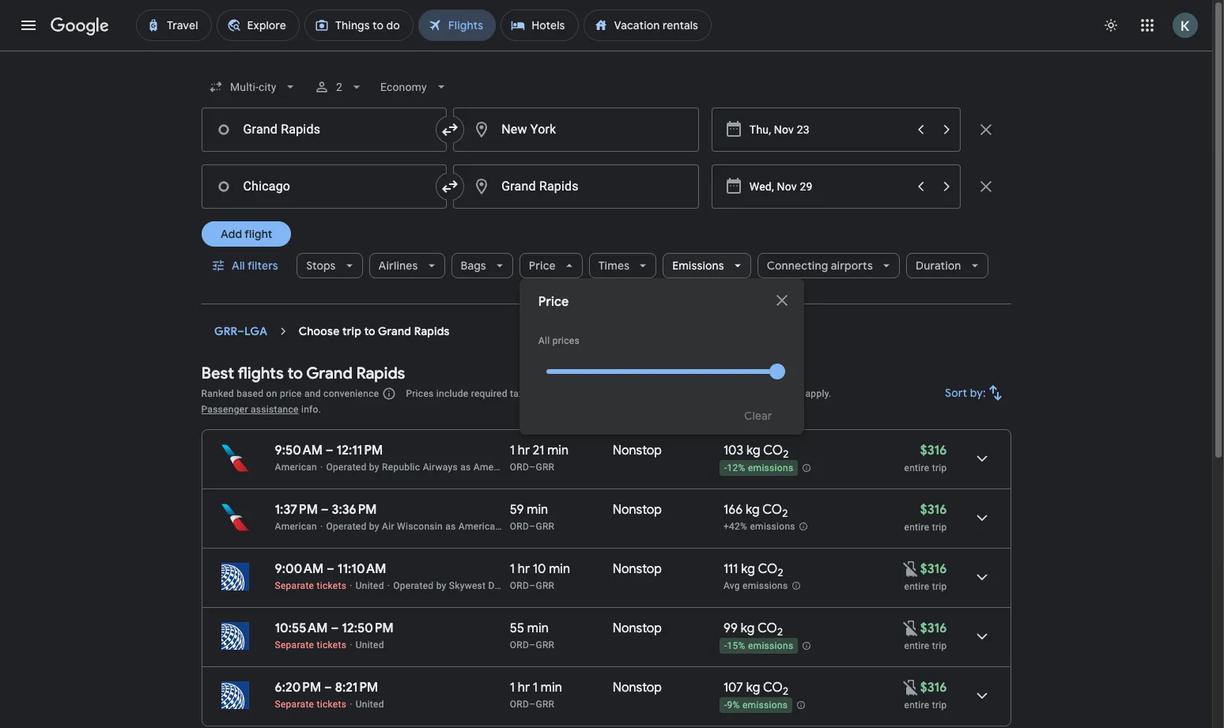Task type: describe. For each thing, give the bounding box(es) containing it.
add flight
[[220, 227, 272, 241]]

stops
[[306, 259, 336, 273]]

eagle for 21
[[519, 462, 543, 473]]

1 hr 10 min ord – grr
[[510, 562, 570, 592]]

airports
[[831, 259, 873, 273]]

103 kg co 2
[[724, 443, 789, 461]]

dba
[[489, 581, 508, 592]]

air
[[382, 521, 395, 532]]

2 316 us dollars text field from the top
[[921, 680, 947, 696]]

american down departure time: 1:37 pm. text field
[[275, 521, 317, 532]]

59 min ord – grr
[[510, 502, 555, 532]]

all for all prices
[[539, 335, 550, 346]]

this price for this flight doesn't include overhead bin access. if you need a carry-on bag, use the bags filter to update prices. image for 107
[[902, 678, 921, 697]]

all prices
[[539, 335, 580, 346]]

1 vertical spatial price
[[539, 294, 569, 310]]

co for 99
[[758, 621, 778, 637]]

1 for 1 hr 21 min
[[510, 443, 515, 459]]

airlines button
[[369, 247, 445, 285]]

kg for 107
[[747, 680, 761, 696]]

9:50 am – 12:11 pm
[[275, 443, 383, 459]]

grr left lga
[[214, 324, 237, 339]]

all filters button
[[201, 247, 290, 285]]

2 vertical spatial operated
[[393, 581, 434, 592]]

1:37 pm – 3:36 pm
[[275, 502, 377, 518]]

united for 8:21 pm
[[356, 699, 384, 710]]

leaves o'hare international airport at 9:50 am on wednesday, november 29 and arrives at gerald r. ford international airport at 12:11 pm on wednesday, november 29. element
[[275, 443, 383, 459]]

55 min ord – grr
[[510, 621, 555, 651]]

connecting
[[767, 259, 829, 273]]

separate tickets for 9:00 am
[[275, 581, 347, 592]]

Arrival time: 8:21 PM. text field
[[335, 680, 378, 696]]

12%
[[727, 463, 746, 474]]

bags
[[461, 259, 486, 273]]

united down 10
[[510, 581, 539, 592]]

1 for 1 hr 1 min
[[510, 680, 515, 696]]

Arrival time: 11:10 AM. text field
[[338, 562, 386, 577]]

swap origin and destination. image for departure text box
[[441, 177, 460, 196]]

15%
[[727, 641, 746, 652]]

tickets for 8:21 pm
[[317, 699, 347, 710]]

grr inside 55 min ord – grr
[[536, 640, 555, 651]]

11:10 am
[[338, 562, 386, 577]]

9:00 am
[[275, 562, 324, 577]]

– left 8:21 pm
[[324, 680, 332, 696]]

kg for 99
[[741, 621, 755, 637]]

nonstop for 59 min
[[613, 502, 662, 518]]

$316 for 99
[[921, 621, 947, 637]]

grr inside 1 hr 1 min ord – grr
[[536, 699, 555, 710]]

duration button
[[906, 247, 989, 285]]

based
[[237, 388, 264, 399]]

Departure time: 9:00 AM. text field
[[275, 562, 324, 577]]

-12% emissions
[[725, 463, 794, 474]]

close dialog image
[[773, 291, 792, 310]]

1 316 us dollars text field from the top
[[921, 502, 947, 518]]

fees
[[545, 388, 564, 399]]

for
[[567, 388, 579, 399]]

emissions button
[[663, 247, 751, 285]]

grr – lga
[[214, 324, 267, 339]]

nonstop flight. element for 1 hr 21 min
[[613, 443, 662, 461]]

republic
[[382, 462, 420, 473]]

- for 103
[[725, 463, 727, 474]]

best
[[201, 364, 234, 384]]

flight details. leaves o'hare international airport at 9:50 am on wednesday, november 29 and arrives at gerald r. ford international airport at 12:11 pm on wednesday, november 29. image
[[963, 440, 1001, 478]]

separate tickets for 10:55 am
[[275, 640, 347, 651]]

american down 9:50 am
[[275, 462, 317, 473]]

Departure time: 9:50 AM. text field
[[275, 443, 323, 459]]

sort
[[945, 386, 967, 400]]

316 US dollars text field
[[921, 621, 947, 637]]

111 kg co 2
[[724, 562, 784, 580]]

– right 9:00 am
[[327, 562, 335, 577]]

emissions down 166 kg co 2
[[750, 521, 796, 533]]

10:55 am
[[275, 621, 328, 637]]

airlines
[[379, 259, 418, 273]]

2 for 107
[[783, 685, 789, 699]]

nonstop for 1 hr 10 min
[[613, 562, 662, 577]]

assistance
[[251, 404, 299, 415]]

sort by: button
[[939, 374, 1011, 412]]

total duration 1 hr 21 min. element
[[510, 443, 613, 461]]

166 kg co 2
[[724, 502, 788, 521]]

entire for 111
[[905, 581, 930, 593]]

hr for 1
[[518, 680, 530, 696]]

apply.
[[806, 388, 832, 399]]

prices
[[553, 335, 580, 346]]

ord for 1 hr 10 min
[[510, 581, 529, 592]]

american up '59'
[[474, 462, 516, 473]]

by:
[[970, 386, 986, 400]]

59
[[510, 502, 524, 518]]

all for all filters
[[231, 259, 245, 273]]

co for 111
[[758, 562, 778, 577]]

Arrival time: 12:50 PM. text field
[[342, 621, 394, 637]]

trip down 316 us dollars text box
[[932, 463, 947, 474]]

flights
[[238, 364, 284, 384]]

change appearance image
[[1092, 6, 1130, 44]]

passenger
[[201, 404, 248, 415]]

none search field containing price
[[201, 68, 1011, 435]]

on
[[266, 388, 277, 399]]

hr for 21
[[518, 443, 530, 459]]

best flights to grand rapids
[[201, 364, 405, 384]]

bags button
[[451, 247, 513, 285]]

grand for flights
[[306, 364, 353, 384]]

Arrival time: 3:36 PM. text field
[[332, 502, 377, 518]]

flight details. leaves o'hare international airport at 9:00 am on wednesday, november 29 and arrives at gerald r. ford international airport at 11:10 am on wednesday, november 29. image
[[963, 558, 1001, 596]]

grand for trip
[[378, 324, 412, 339]]

passengers.
[[590, 388, 644, 399]]

3:36 pm
[[332, 502, 377, 518]]

united for 12:50 pm
[[356, 640, 384, 651]]

flight details. leaves o'hare international airport at 1:37 pm on wednesday, november 29 and arrives at gerald r. ford international airport at 3:36 pm on wednesday, november 29. image
[[963, 499, 1001, 537]]

add
[[220, 227, 242, 241]]

prices
[[406, 388, 434, 399]]

Departure text field
[[750, 108, 907, 151]]

nonstop flight. element for 59 min
[[613, 502, 662, 521]]

2 vertical spatial by
[[436, 581, 447, 592]]

nonstop flight. element for 1 hr 10 min
[[613, 562, 662, 580]]

flight details. leaves o'hare international airport at 6:20 pm on wednesday, november 29 and arrives at gerald r. ford international airport at 8:21 pm on wednesday, november 29. image
[[963, 677, 1001, 715]]

- for 107
[[725, 700, 727, 711]]

operated by skywest dba united express
[[393, 581, 576, 592]]

2 for 103
[[783, 448, 789, 461]]

entire trip for 107
[[905, 700, 947, 711]]

107
[[724, 680, 744, 696]]

loading results progress bar
[[0, 51, 1213, 54]]

Departure time: 10:55 AM. text field
[[275, 621, 328, 637]]

9:00 am – 11:10 am
[[275, 562, 386, 577]]

Departure time: 6:20 PM. text field
[[275, 680, 321, 696]]

add flight button
[[201, 221, 291, 247]]

remove flight from grand rapids to new york on thu, nov 23 image
[[977, 120, 996, 139]]

stops button
[[297, 247, 363, 285]]

emissions for 103
[[748, 463, 794, 474]]

+42% emissions
[[724, 521, 796, 533]]

price button
[[520, 247, 583, 285]]

– inside 1 hr 1 min ord – grr
[[529, 699, 536, 710]]

+
[[537, 388, 542, 399]]

$316 entire trip for 166
[[905, 502, 947, 533]]

flight details. leaves o'hare international airport at 10:55 am on wednesday, november 29 and arrives at gerald r. ford international airport at 12:50 pm on wednesday, november 29. image
[[963, 618, 1001, 656]]

10:55 am – 12:50 pm
[[275, 621, 394, 637]]

trip down 316 us dollars text field
[[932, 641, 947, 652]]

-15% emissions
[[725, 641, 794, 652]]

$316 for 111
[[921, 562, 947, 577]]

taxes
[[510, 388, 534, 399]]

– left arrival time: 12:11 pm. text field
[[326, 443, 334, 459]]

min for 10
[[549, 562, 570, 577]]

connecting airports button
[[758, 247, 900, 285]]

passenger assistance button
[[201, 404, 299, 415]]

prices include required taxes + fees for 2 passengers.
[[406, 388, 644, 399]]

Arrival time: 12:11 PM. text field
[[337, 443, 383, 459]]

co for 103
[[763, 443, 783, 459]]

separate for 6:20 pm
[[275, 699, 314, 710]]

12:11 pm
[[337, 443, 383, 459]]

trip left flight details. leaves o'hare international airport at 6:20 pm on wednesday, november 29 and arrives at gerald r. ford international airport at 8:21 pm on wednesday, november 29. icon
[[932, 700, 947, 711]]



Task type: locate. For each thing, give the bounding box(es) containing it.
grand up learn more about ranking image
[[378, 324, 412, 339]]

1 swap origin and destination. image from the top
[[441, 120, 460, 139]]

2 separate from the top
[[275, 640, 314, 651]]

– down total duration 1 hr 1 min. element
[[529, 699, 536, 710]]

1 vertical spatial this price for this flight doesn't include overhead bin access. if you need a carry-on bag, use the bags filter to update prices. image
[[902, 678, 921, 697]]

min for 21
[[548, 443, 569, 459]]

to for flights
[[288, 364, 303, 384]]

1 vertical spatial separate tickets
[[275, 640, 347, 651]]

3 separate tickets from the top
[[275, 699, 347, 710]]

55
[[510, 621, 524, 637]]

kg up +42% emissions
[[746, 502, 760, 518]]

1 inside 1 hr 10 min ord – grr
[[510, 562, 515, 577]]

6:20 pm
[[275, 680, 321, 696]]

111
[[724, 562, 738, 577]]

0 vertical spatial entire trip
[[905, 581, 947, 593]]

316 US dollars text field
[[921, 562, 947, 577]]

0 horizontal spatial all
[[231, 259, 245, 273]]

min inside 59 min ord – grr
[[527, 502, 548, 518]]

separate down the 9:00 am text field
[[275, 581, 314, 592]]

hr inside 1 hr 1 min ord – grr
[[518, 680, 530, 696]]

ord down total duration 1 hr 1 min. element
[[510, 699, 529, 710]]

ranked based on price and convenience
[[201, 388, 379, 399]]

co up -9% emissions
[[763, 680, 783, 696]]

kg for 111
[[741, 562, 755, 577]]

2 inside 166 kg co 2
[[782, 507, 788, 521]]

tickets for 11:10 am
[[317, 581, 347, 592]]

co
[[763, 443, 783, 459], [763, 502, 782, 518], [758, 562, 778, 577], [758, 621, 778, 637], [763, 680, 783, 696]]

operated for 3:36 pm
[[326, 521, 367, 532]]

1 vertical spatial tickets
[[317, 640, 347, 651]]

duration
[[916, 259, 962, 273]]

price right bags popup button
[[529, 259, 556, 273]]

316 us dollars text field left flight details. leaves o'hare international airport at 6:20 pm on wednesday, november 29 and arrives at gerald r. ford international airport at 8:21 pm on wednesday, november 29. icon
[[921, 680, 947, 696]]

min down 55 min ord – grr
[[541, 680, 562, 696]]

5 nonstop from the top
[[613, 680, 662, 696]]

3 entire from the top
[[905, 581, 930, 593]]

99 kg co 2
[[724, 621, 783, 639]]

entire trip for 99
[[905, 641, 947, 652]]

1 vertical spatial to
[[288, 364, 303, 384]]

required
[[471, 388, 508, 399]]

1 hr from the top
[[518, 443, 530, 459]]

3 tickets from the top
[[317, 699, 347, 710]]

operated down 12:11 pm
[[326, 462, 367, 473]]

grr down "total duration 55 min." element
[[536, 640, 555, 651]]

emissions down 99 kg co 2
[[748, 641, 794, 652]]

emissions down the 107 kg co 2
[[743, 700, 788, 711]]

kg inside 111 kg co 2
[[741, 562, 755, 577]]

co for 166
[[763, 502, 782, 518]]

airways
[[423, 462, 458, 473]]

ord for 1 hr 1 min
[[510, 699, 529, 710]]

1 vertical spatial as
[[446, 521, 456, 532]]

emissions down 103 kg co 2
[[748, 463, 794, 474]]

1 horizontal spatial as
[[461, 462, 471, 473]]

grr inside 1 hr 21 min ord – grr
[[536, 462, 555, 473]]

to
[[364, 324, 376, 339], [288, 364, 303, 384]]

all inside button
[[231, 259, 245, 273]]

choose
[[299, 324, 340, 339]]

times button
[[589, 247, 657, 285]]

leaves o'hare international airport at 10:55 am on wednesday, november 29 and arrives at gerald r. ford international airport at 12:50 pm on wednesday, november 29. element
[[275, 621, 394, 637]]

united
[[356, 581, 384, 592], [510, 581, 539, 592], [356, 640, 384, 651], [356, 699, 384, 710]]

- for 99
[[725, 641, 727, 652]]

1 vertical spatial grand
[[306, 364, 353, 384]]

9:50 am
[[275, 443, 323, 459]]

rapids for best flights to grand rapids
[[356, 364, 405, 384]]

1 horizontal spatial all
[[539, 335, 550, 346]]

2 for 166
[[782, 507, 788, 521]]

eagle for ord
[[504, 521, 528, 532]]

0 horizontal spatial grand
[[306, 364, 353, 384]]

united down "11:10 am"
[[356, 581, 384, 592]]

3 nonstop from the top
[[613, 562, 662, 577]]

-
[[725, 463, 727, 474], [725, 641, 727, 652], [725, 700, 727, 711]]

2 nonstop flight. element from the top
[[613, 502, 662, 521]]

nonstop for 1 hr 1 min
[[613, 680, 662, 696]]

2 swap origin and destination. image from the top
[[441, 177, 460, 196]]

may
[[785, 388, 803, 399]]

1 horizontal spatial to
[[364, 324, 376, 339]]

emissions down 111 kg co 2
[[743, 581, 788, 592]]

grand up and
[[306, 364, 353, 384]]

– inside 59 min ord – grr
[[529, 521, 536, 532]]

all left prices
[[539, 335, 550, 346]]

emissions
[[673, 259, 724, 273]]

entire down this price for this flight doesn't include overhead bin access. if you need a carry-on bag, use the bags filter to update prices. image
[[905, 641, 930, 652]]

21
[[533, 443, 545, 459]]

separate for 9:00 am
[[275, 581, 314, 592]]

total duration 59 min. element
[[510, 502, 613, 521]]

1 vertical spatial separate
[[275, 640, 314, 651]]

5 nonstop flight. element from the top
[[613, 680, 662, 699]]

3 entire trip from the top
[[905, 700, 947, 711]]

1 vertical spatial swap origin and destination. image
[[441, 177, 460, 196]]

operated by air wisconsin as american eagle
[[326, 521, 528, 532]]

emissions for 107
[[743, 700, 788, 711]]

kg for 166
[[746, 502, 760, 518]]

kg inside 103 kg co 2
[[747, 443, 761, 459]]

4 entire from the top
[[905, 641, 930, 652]]

3 $316 from the top
[[921, 562, 947, 577]]

10
[[533, 562, 546, 577]]

hr down 55 min ord – grr
[[518, 680, 530, 696]]

2 separate tickets from the top
[[275, 640, 347, 651]]

entire for 107
[[905, 700, 930, 711]]

107 kg co 2
[[724, 680, 789, 699]]

1 separate from the top
[[275, 581, 314, 592]]

this price for this flight doesn't include overhead bin access. if you need a carry-on bag, use the bags filter to update prices. image for 111
[[902, 560, 921, 579]]

9%
[[727, 700, 740, 711]]

0 vertical spatial separate
[[275, 581, 314, 592]]

$316 entire trip left the flight details. leaves o'hare international airport at 9:50 am on wednesday, november 29 and arrives at gerald r. ford international airport at 12:11 pm on wednesday, november 29. icon
[[905, 443, 947, 474]]

4 ord from the top
[[510, 640, 529, 651]]

2 vertical spatial separate
[[275, 699, 314, 710]]

price inside 'popup button'
[[529, 259, 556, 273]]

nonstop flight. element for 1 hr 1 min
[[613, 680, 662, 699]]

0 vertical spatial grand
[[378, 324, 412, 339]]

3 nonstop flight. element from the top
[[613, 562, 662, 580]]

Departure text field
[[750, 165, 907, 208]]

1 vertical spatial by
[[369, 521, 380, 532]]

5 $316 from the top
[[921, 680, 947, 696]]

1 vertical spatial entire trip
[[905, 641, 947, 652]]

co up -15% emissions
[[758, 621, 778, 637]]

entire trip down $316 text box
[[905, 581, 947, 593]]

0 horizontal spatial rapids
[[356, 364, 405, 384]]

ord inside 1 hr 1 min ord – grr
[[510, 699, 529, 710]]

by for 12:11 pm
[[369, 462, 380, 473]]

separate tickets down departure time: 10:55 am. text field
[[275, 640, 347, 651]]

ranked
[[201, 388, 234, 399]]

grr down total duration 1 hr 1 min. element
[[536, 699, 555, 710]]

3 separate from the top
[[275, 699, 314, 710]]

trip right the choose at the left of page
[[342, 324, 362, 339]]

– inside 1 hr 21 min ord – grr
[[529, 462, 536, 473]]

– down 10
[[529, 581, 536, 592]]

total duration 55 min. element
[[510, 621, 613, 639]]

main menu image
[[19, 16, 38, 35]]

united down arrival time: 12:50 pm. text box
[[356, 640, 384, 651]]

entire left flight details. leaves o'hare international airport at 6:20 pm on wednesday, november 29 and arrives at gerald r. ford international airport at 8:21 pm on wednesday, november 29. icon
[[905, 700, 930, 711]]

to for trip
[[364, 324, 376, 339]]

2 inside the 107 kg co 2
[[783, 685, 789, 699]]

 image
[[387, 581, 390, 592]]

2 vertical spatial -
[[725, 700, 727, 711]]

0 vertical spatial eagle
[[519, 462, 543, 473]]

swap origin and destination. image
[[441, 120, 460, 139], [441, 177, 460, 196]]

1 vertical spatial rapids
[[356, 364, 405, 384]]

1 hr 1 min ord – grr
[[510, 680, 562, 710]]

remove flight from chicago to grand rapids on wed, nov 29 image
[[977, 177, 996, 196]]

2 nonstop from the top
[[613, 502, 662, 518]]

entire
[[905, 463, 930, 474], [905, 522, 930, 533], [905, 581, 930, 593], [905, 641, 930, 652], [905, 700, 930, 711]]

None search field
[[201, 68, 1011, 435]]

total duration 1 hr 1 min. element
[[510, 680, 613, 699]]

ord down 55
[[510, 640, 529, 651]]

co up +42% emissions
[[763, 502, 782, 518]]

rapids
[[414, 324, 450, 339], [356, 364, 405, 384]]

all
[[231, 259, 245, 273], [539, 335, 550, 346]]

0 vertical spatial hr
[[518, 443, 530, 459]]

316 us dollars text field left flight details. leaves o'hare international airport at 1:37 pm on wednesday, november 29 and arrives at gerald r. ford international airport at 3:36 pm on wednesday, november 29. image
[[921, 502, 947, 518]]

$316 entire trip
[[905, 443, 947, 474], [905, 502, 947, 533]]

american
[[275, 462, 317, 473], [474, 462, 516, 473], [275, 521, 317, 532], [459, 521, 501, 532]]

grr down 21
[[536, 462, 555, 473]]

2 $316 entire trip from the top
[[905, 502, 947, 533]]

min inside 55 min ord – grr
[[527, 621, 549, 637]]

0 vertical spatial by
[[369, 462, 380, 473]]

to up price
[[288, 364, 303, 384]]

by left skywest
[[436, 581, 447, 592]]

0 vertical spatial as
[[461, 462, 471, 473]]

nonstop flight. element
[[613, 443, 662, 461], [613, 502, 662, 521], [613, 562, 662, 580], [613, 621, 662, 639], [613, 680, 662, 699]]

4 nonstop flight. element from the top
[[613, 621, 662, 639]]

– up flights
[[237, 324, 244, 339]]

- down 103
[[725, 463, 727, 474]]

0 vertical spatial swap origin and destination. image
[[441, 120, 460, 139]]

skywest
[[449, 581, 486, 592]]

0 vertical spatial tickets
[[317, 581, 347, 592]]

tickets
[[317, 581, 347, 592], [317, 640, 347, 651], [317, 699, 347, 710]]

ord right dba
[[510, 581, 529, 592]]

co inside 103 kg co 2
[[763, 443, 783, 459]]

0 vertical spatial -
[[725, 463, 727, 474]]

price
[[529, 259, 556, 273], [539, 294, 569, 310]]

1 horizontal spatial rapids
[[414, 324, 450, 339]]

ord inside 1 hr 10 min ord – grr
[[510, 581, 529, 592]]

rapids for choose trip to grand rapids
[[414, 324, 450, 339]]

entire down 316 us dollars text box
[[905, 463, 930, 474]]

None text field
[[453, 108, 699, 152], [201, 165, 447, 209], [453, 165, 699, 209], [453, 108, 699, 152], [201, 165, 447, 209], [453, 165, 699, 209]]

2 vertical spatial entire trip
[[905, 700, 947, 711]]

kg for 103
[[747, 443, 761, 459]]

2 inside 103 kg co 2
[[783, 448, 789, 461]]

2 vertical spatial hr
[[518, 680, 530, 696]]

entire for 99
[[905, 641, 930, 652]]

1 vertical spatial -
[[725, 641, 727, 652]]

1 $316 entire trip from the top
[[905, 443, 947, 474]]

–
[[237, 324, 244, 339], [326, 443, 334, 459], [529, 462, 536, 473], [321, 502, 329, 518], [529, 521, 536, 532], [327, 562, 335, 577], [529, 581, 536, 592], [331, 621, 339, 637], [529, 640, 536, 651], [324, 680, 332, 696], [529, 699, 536, 710]]

min inside 1 hr 21 min ord – grr
[[548, 443, 569, 459]]

all left filters
[[231, 259, 245, 273]]

grr down 10
[[536, 581, 555, 592]]

operated
[[326, 462, 367, 473], [326, 521, 367, 532], [393, 581, 434, 592]]

min right 21
[[548, 443, 569, 459]]

0 vertical spatial rapids
[[414, 324, 450, 339]]

99
[[724, 621, 738, 637]]

5 entire from the top
[[905, 700, 930, 711]]

0 vertical spatial this price for this flight doesn't include overhead bin access. if you need a carry-on bag, use the bags filter to update prices. image
[[902, 560, 921, 579]]

$316 left the flight details. leaves o'hare international airport at 9:50 am on wednesday, november 29 and arrives at gerald r. ford international airport at 12:11 pm on wednesday, november 29. icon
[[921, 443, 947, 459]]

price down price 'popup button' at left top
[[539, 294, 569, 310]]

eagle
[[519, 462, 543, 473], [504, 521, 528, 532]]

1 vertical spatial all
[[539, 335, 550, 346]]

Departure time: 1:37 PM. text field
[[275, 502, 318, 518]]

may apply. passenger assistance
[[201, 388, 832, 415]]

kg up -9% emissions
[[747, 680, 761, 696]]

2 vertical spatial separate tickets
[[275, 699, 347, 710]]

price
[[280, 388, 302, 399]]

entire up $316 text box
[[905, 522, 930, 533]]

convenience
[[324, 388, 379, 399]]

tickets down leaves o'hare international airport at 9:00 am on wednesday, november 29 and arrives at gerald r. ford international airport at 11:10 am on wednesday, november 29. element
[[317, 581, 347, 592]]

2 button
[[308, 68, 371, 106]]

ord inside 59 min ord – grr
[[510, 521, 529, 532]]

as
[[461, 462, 471, 473], [446, 521, 456, 532]]

kg up -12% emissions
[[747, 443, 761, 459]]

2 for 99
[[778, 626, 783, 639]]

$316 entire trip up $316 text box
[[905, 502, 947, 533]]

eagle down 21
[[519, 462, 543, 473]]

separate tickets down departure time: 6:20 pm. text box
[[275, 699, 347, 710]]

kg inside 166 kg co 2
[[746, 502, 760, 518]]

min inside 1 hr 10 min ord – grr
[[549, 562, 570, 577]]

2 inside 99 kg co 2
[[778, 626, 783, 639]]

$316
[[921, 443, 947, 459], [921, 502, 947, 518], [921, 562, 947, 577], [921, 621, 947, 637], [921, 680, 947, 696]]

3 - from the top
[[725, 700, 727, 711]]

- down the 99
[[725, 641, 727, 652]]

all filters
[[231, 259, 278, 273]]

this price for this flight doesn't include overhead bin access. if you need a carry-on bag, use the bags filter to update prices. image
[[902, 560, 921, 579], [902, 678, 921, 697]]

– down "total duration 55 min." element
[[529, 640, 536, 651]]

– down 21
[[529, 462, 536, 473]]

grr inside 1 hr 10 min ord – grr
[[536, 581, 555, 592]]

rapids up prices
[[414, 324, 450, 339]]

$316 left flight details. leaves o'hare international airport at 6:20 pm on wednesday, november 29 and arrives at gerald r. ford international airport at 8:21 pm on wednesday, november 29. icon
[[921, 680, 947, 696]]

operated by republic airways as american eagle
[[326, 462, 543, 473]]

ord for 1 hr 21 min
[[510, 462, 529, 473]]

swap origin and destination. image for departure text field
[[441, 120, 460, 139]]

leaves o'hare international airport at 1:37 pm on wednesday, november 29 and arrives at gerald r. ford international airport at 3:36 pm on wednesday, november 29. element
[[275, 502, 377, 518]]

co up the avg emissions
[[758, 562, 778, 577]]

316 US dollars text field
[[921, 443, 947, 459]]

by down 12:11 pm
[[369, 462, 380, 473]]

ord inside 1 hr 21 min ord – grr
[[510, 462, 529, 473]]

separate
[[275, 581, 314, 592], [275, 640, 314, 651], [275, 699, 314, 710]]

grr down the total duration 59 min. element
[[536, 521, 555, 532]]

0 vertical spatial operated
[[326, 462, 367, 473]]

1 this price for this flight doesn't include overhead bin access. if you need a carry-on bag, use the bags filter to update prices. image from the top
[[902, 560, 921, 579]]

min
[[548, 443, 569, 459], [527, 502, 548, 518], [549, 562, 570, 577], [527, 621, 549, 637], [541, 680, 562, 696]]

eagle down '59'
[[504, 521, 528, 532]]

2 this price for this flight doesn't include overhead bin access. if you need a carry-on bag, use the bags filter to update prices. image from the top
[[902, 678, 921, 697]]

$316 entire trip for 103
[[905, 443, 947, 474]]

2 $316 from the top
[[921, 502, 947, 518]]

- down the 107
[[725, 700, 727, 711]]

2 inside popup button
[[336, 81, 343, 93]]

united down 8:21 pm
[[356, 699, 384, 710]]

1 nonstop flight. element from the top
[[613, 443, 662, 461]]

min inside 1 hr 1 min ord – grr
[[541, 680, 562, 696]]

by for 3:36 pm
[[369, 521, 380, 532]]

3 hr from the top
[[518, 680, 530, 696]]

None text field
[[201, 108, 447, 152]]

emissions for 99
[[748, 641, 794, 652]]

grr
[[214, 324, 237, 339], [536, 462, 555, 473], [536, 521, 555, 532], [536, 581, 555, 592], [536, 640, 555, 651], [536, 699, 555, 710]]

this price for this flight doesn't include overhead bin access. if you need a carry-on bag, use the bags filter to update prices. image down this price for this flight doesn't include overhead bin access. if you need a carry-on bag, use the bags filter to update prices. image
[[902, 678, 921, 697]]

united for 11:10 am
[[356, 581, 384, 592]]

rapids up learn more about ranking image
[[356, 364, 405, 384]]

separate down departure time: 6:20 pm. text box
[[275, 699, 314, 710]]

2 hr from the top
[[518, 562, 530, 577]]

leaves o'hare international airport at 9:00 am on wednesday, november 29 and arrives at gerald r. ford international airport at 11:10 am on wednesday, november 29. element
[[275, 562, 386, 577]]

separate tickets down the 9:00 am text field
[[275, 581, 347, 592]]

express
[[541, 581, 576, 592]]

1 - from the top
[[725, 463, 727, 474]]

connecting airports
[[767, 259, 873, 273]]

1 vertical spatial hr
[[518, 562, 530, 577]]

trip up $316 text box
[[932, 522, 947, 533]]

min for 1
[[541, 680, 562, 696]]

separate tickets for 6:20 pm
[[275, 699, 347, 710]]

sort by:
[[945, 386, 986, 400]]

separate for 10:55 am
[[275, 640, 314, 651]]

this price for this flight doesn't include overhead bin access. if you need a carry-on bag, use the bags filter to update prices. image
[[902, 619, 921, 638]]

0 vertical spatial price
[[529, 259, 556, 273]]

best flights to grand rapids main content
[[201, 317, 1011, 729]]

1 for 1 hr 10 min
[[510, 562, 515, 577]]

0 vertical spatial $316 entire trip
[[905, 443, 947, 474]]

co inside 111 kg co 2
[[758, 562, 778, 577]]

2
[[336, 81, 343, 93], [582, 388, 588, 399], [783, 448, 789, 461], [782, 507, 788, 521], [778, 567, 784, 580], [778, 626, 783, 639], [783, 685, 789, 699]]

emissions
[[748, 463, 794, 474], [750, 521, 796, 533], [743, 581, 788, 592], [748, 641, 794, 652], [743, 700, 788, 711]]

1 tickets from the top
[[317, 581, 347, 592]]

1 vertical spatial operated
[[326, 521, 367, 532]]

4 nonstop from the top
[[613, 621, 662, 637]]

co inside 166 kg co 2
[[763, 502, 782, 518]]

1 horizontal spatial grand
[[378, 324, 412, 339]]

wisconsin
[[397, 521, 443, 532]]

5 ord from the top
[[510, 699, 529, 710]]

1 vertical spatial eagle
[[504, 521, 528, 532]]

nonstop for 1 hr 21 min
[[613, 443, 662, 459]]

1:37 pm
[[275, 502, 318, 518]]

co up -12% emissions
[[763, 443, 783, 459]]

avg
[[724, 581, 740, 592]]

min right '59'
[[527, 502, 548, 518]]

as for 1 hr 21 min
[[461, 462, 471, 473]]

filters
[[247, 259, 278, 273]]

entire trip left flight details. leaves o'hare international airport at 6:20 pm on wednesday, november 29 and arrives at gerald r. ford international airport at 8:21 pm on wednesday, november 29. icon
[[905, 700, 947, 711]]

2 vertical spatial tickets
[[317, 699, 347, 710]]

$316 left flight details. leaves o'hare international airport at 1:37 pm on wednesday, november 29 and arrives at gerald r. ford international airport at 3:36 pm on wednesday, november 29. image
[[921, 502, 947, 518]]

1 ord from the top
[[510, 462, 529, 473]]

american left 59 min ord – grr
[[459, 521, 501, 532]]

0 vertical spatial separate tickets
[[275, 581, 347, 592]]

operated for 12:11 pm
[[326, 462, 367, 473]]

ord inside 55 min ord – grr
[[510, 640, 529, 651]]

2 tickets from the top
[[317, 640, 347, 651]]

1 entire trip from the top
[[905, 581, 947, 593]]

$316 left flight details. leaves o'hare international airport at 9:00 am on wednesday, november 29 and arrives at gerald r. ford international airport at 11:10 am on wednesday, november 29. icon
[[921, 562, 947, 577]]

as right airways
[[461, 462, 471, 473]]

hr inside 1 hr 21 min ord – grr
[[518, 443, 530, 459]]

12:50 pm
[[342, 621, 394, 637]]

hr for 10
[[518, 562, 530, 577]]

hr left 10
[[518, 562, 530, 577]]

1 $316 from the top
[[921, 443, 947, 459]]

0 horizontal spatial to
[[288, 364, 303, 384]]

– inside 1 hr 10 min ord – grr
[[529, 581, 536, 592]]

entire trip down 316 us dollars text field
[[905, 641, 947, 652]]

– left arrival time: 12:50 pm. text box
[[331, 621, 339, 637]]

kg right 111
[[741, 562, 755, 577]]

grand
[[378, 324, 412, 339], [306, 364, 353, 384]]

include
[[437, 388, 469, 399]]

None field
[[201, 73, 304, 101], [374, 73, 455, 101], [201, 73, 304, 101], [374, 73, 455, 101]]

166
[[724, 502, 743, 518]]

1 vertical spatial $316 entire trip
[[905, 502, 947, 533]]

leaves o'hare international airport at 6:20 pm on wednesday, november 29 and arrives at gerald r. ford international airport at 8:21 pm on wednesday, november 29. element
[[275, 680, 378, 696]]

tickets for 12:50 pm
[[317, 640, 347, 651]]

total duration 1 hr 10 min. element
[[510, 562, 613, 580]]

entire down $316 text box
[[905, 581, 930, 593]]

co for 107
[[763, 680, 783, 696]]

1 inside 1 hr 21 min ord – grr
[[510, 443, 515, 459]]

1
[[510, 443, 515, 459], [510, 562, 515, 577], [510, 680, 515, 696], [533, 680, 538, 696]]

2 - from the top
[[725, 641, 727, 652]]

operated left skywest
[[393, 581, 434, 592]]

2 inside 111 kg co 2
[[778, 567, 784, 580]]

ord
[[510, 462, 529, 473], [510, 521, 529, 532], [510, 581, 529, 592], [510, 640, 529, 651], [510, 699, 529, 710]]

min right 55
[[527, 621, 549, 637]]

1 separate tickets from the top
[[275, 581, 347, 592]]

+42%
[[724, 521, 748, 533]]

4 $316 from the top
[[921, 621, 947, 637]]

$316 for 107
[[921, 680, 947, 696]]

0 vertical spatial all
[[231, 259, 245, 273]]

tickets down 6:20 pm – 8:21 pm
[[317, 699, 347, 710]]

times
[[599, 259, 630, 273]]

– right 1:37 pm
[[321, 502, 329, 518]]

kg inside 99 kg co 2
[[741, 621, 755, 637]]

0 horizontal spatial as
[[446, 521, 456, 532]]

1 vertical spatial 316 us dollars text field
[[921, 680, 947, 696]]

and
[[305, 388, 321, 399]]

0 vertical spatial to
[[364, 324, 376, 339]]

as right wisconsin
[[446, 521, 456, 532]]

– inside 55 min ord – grr
[[529, 640, 536, 651]]

0 vertical spatial 316 us dollars text field
[[921, 502, 947, 518]]

kg inside the 107 kg co 2
[[747, 680, 761, 696]]

grr inside 59 min ord – grr
[[536, 521, 555, 532]]

co inside 99 kg co 2
[[758, 621, 778, 637]]

$316 left flight details. leaves o'hare international airport at 10:55 am on wednesday, november 29 and arrives at gerald r. ford international airport at 12:50 pm on wednesday, november 29. image in the right bottom of the page
[[921, 621, 947, 637]]

min up express at the bottom left of the page
[[549, 562, 570, 577]]

2 entire from the top
[[905, 522, 930, 533]]

tickets down 10:55 am – 12:50 pm
[[317, 640, 347, 651]]

-9% emissions
[[725, 700, 788, 711]]

2 ord from the top
[[510, 521, 529, 532]]

as for 59 min
[[446, 521, 456, 532]]

1 nonstop from the top
[[613, 443, 662, 459]]

103
[[724, 443, 744, 459]]

nonstop flight. element for 55 min
[[613, 621, 662, 639]]

co inside the 107 kg co 2
[[763, 680, 783, 696]]

hr inside 1 hr 10 min ord – grr
[[518, 562, 530, 577]]

this price for this flight doesn't include overhead bin access. if you need a carry-on bag, use the bags filter to update prices. image up this price for this flight doesn't include overhead bin access. if you need a carry-on bag, use the bags filter to update prices. image
[[902, 560, 921, 579]]

nonstop for 55 min
[[613, 621, 662, 637]]

2 entire trip from the top
[[905, 641, 947, 652]]

learn more about ranking image
[[382, 387, 397, 401]]

316 US dollars text field
[[921, 502, 947, 518], [921, 680, 947, 696]]

3 ord from the top
[[510, 581, 529, 592]]

entire trip for 111
[[905, 581, 947, 593]]

1 entire from the top
[[905, 463, 930, 474]]

ord up '59'
[[510, 462, 529, 473]]

trip down $316 text box
[[932, 581, 947, 593]]

2 for 111
[[778, 567, 784, 580]]



Task type: vqa. For each thing, say whether or not it's contained in the screenshot.
10 "hr"
yes



